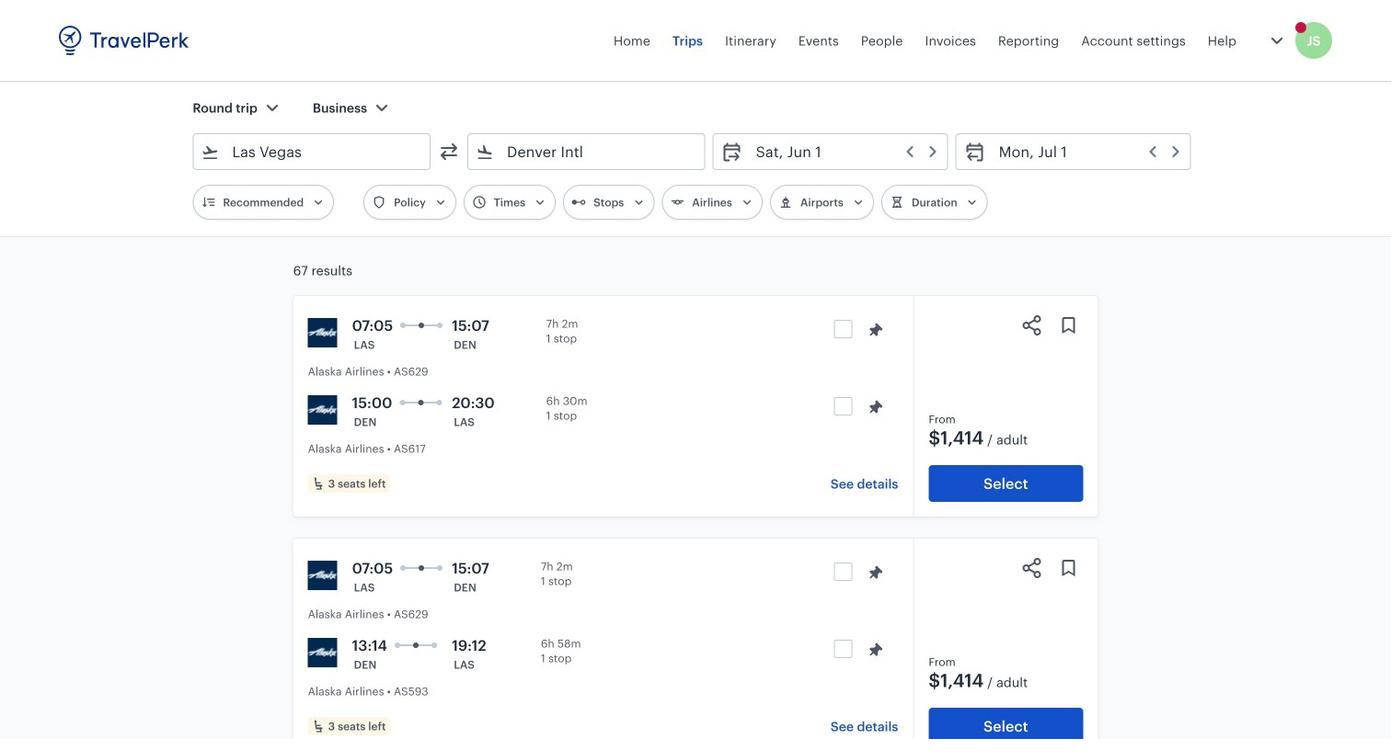 Task type: describe. For each thing, give the bounding box(es) containing it.
alaska airlines image
[[308, 638, 337, 668]]

Return field
[[986, 137, 1183, 167]]

1 alaska airlines image from the top
[[308, 318, 337, 348]]



Task type: vqa. For each thing, say whether or not it's contained in the screenshot.
top Alaska Airlines image
yes



Task type: locate. For each thing, give the bounding box(es) containing it.
From search field
[[219, 137, 406, 167]]

0 vertical spatial alaska airlines image
[[308, 318, 337, 348]]

Depart field
[[743, 137, 940, 167]]

1 vertical spatial alaska airlines image
[[308, 396, 337, 425]]

To search field
[[494, 137, 680, 167]]

2 alaska airlines image from the top
[[308, 396, 337, 425]]

3 alaska airlines image from the top
[[308, 561, 337, 591]]

alaska airlines image
[[308, 318, 337, 348], [308, 396, 337, 425], [308, 561, 337, 591]]

2 vertical spatial alaska airlines image
[[308, 561, 337, 591]]



